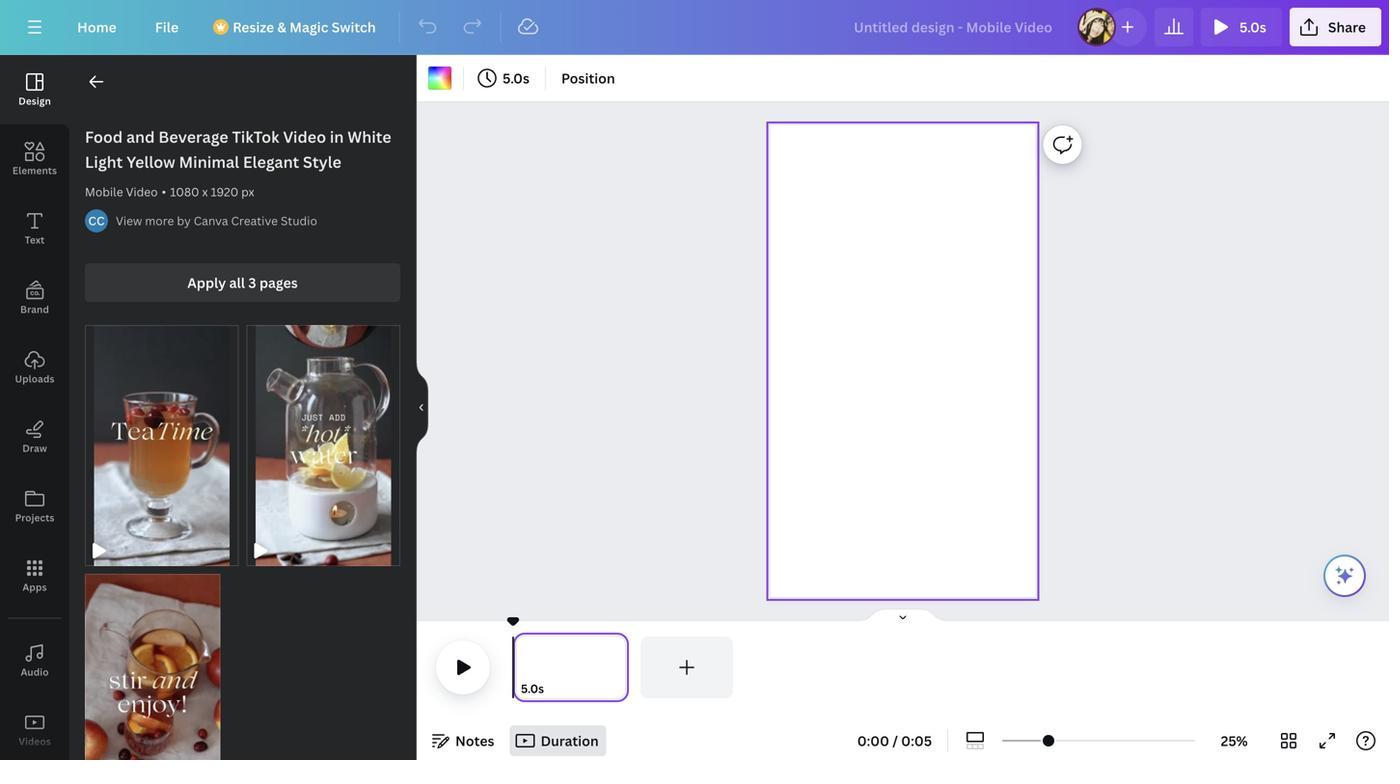 Task type: locate. For each thing, give the bounding box(es) containing it.
main menu bar
[[0, 0, 1389, 55]]

0:00 / 0:05
[[857, 732, 932, 750]]

notes
[[455, 732, 494, 750]]

share
[[1328, 18, 1366, 36]]

mobile
[[85, 184, 123, 200]]

5.0s left share dropdown button
[[1240, 18, 1267, 36]]

canva creative studio element
[[85, 209, 108, 233]]

0:05
[[901, 732, 932, 750]]

more
[[145, 213, 174, 229]]

brand button
[[0, 263, 69, 333]]

resize & magic switch button
[[202, 8, 391, 46]]

2 vertical spatial 5.0s button
[[521, 679, 544, 699]]

hide pages image
[[857, 608, 949, 623]]

&
[[277, 18, 286, 36]]

5.0s button inside main menu bar
[[1201, 8, 1282, 46]]

5.0s left page title text field at the bottom of the page
[[521, 681, 544, 697]]

0 vertical spatial video
[[283, 126, 326, 147]]

5.0s button right #ffffff icon
[[472, 63, 537, 94]]

position
[[561, 69, 615, 87]]

in
[[330, 126, 344, 147]]

5.0s left position dropdown button
[[503, 69, 530, 87]]

25% button
[[1203, 726, 1266, 756]]

video down yellow
[[126, 184, 158, 200]]

video up style
[[283, 126, 326, 147]]

mobile video
[[85, 184, 158, 200]]

1 horizontal spatial video
[[283, 126, 326, 147]]

side panel tab list
[[0, 55, 69, 760]]

food and beverage tiktok video in white light yellow minimal elegant style element
[[85, 325, 239, 566], [247, 325, 400, 566], [85, 574, 221, 760]]

projects
[[15, 511, 54, 524]]

view more by canva creative studio button
[[116, 211, 317, 231]]

elements
[[12, 164, 57, 177]]

studio
[[281, 213, 317, 229]]

duration button
[[510, 726, 607, 756]]

videos button
[[0, 696, 69, 760]]

position button
[[554, 63, 623, 94]]

apply
[[187, 274, 226, 292]]

x
[[202, 184, 208, 200]]

apply all 3 pages
[[187, 274, 298, 292]]

apply all 3 pages button
[[85, 263, 400, 302]]

videos
[[19, 735, 51, 748]]

uploads
[[15, 372, 55, 385]]

video
[[283, 126, 326, 147], [126, 184, 158, 200]]

0 vertical spatial 5.0s button
[[1201, 8, 1282, 46]]

design
[[18, 95, 51, 108]]

/
[[893, 732, 898, 750]]

5.0s button
[[1201, 8, 1282, 46], [472, 63, 537, 94], [521, 679, 544, 699]]

yellow
[[126, 151, 175, 172]]

5.0s button left page title text field at the bottom of the page
[[521, 679, 544, 699]]

brand
[[20, 303, 49, 316]]

1 vertical spatial video
[[126, 184, 158, 200]]

creative
[[231, 213, 278, 229]]

0 vertical spatial 5.0s
[[1240, 18, 1267, 36]]

5.0s button left share dropdown button
[[1201, 8, 1282, 46]]

5.0s
[[1240, 18, 1267, 36], [503, 69, 530, 87], [521, 681, 544, 697]]

hide image
[[416, 361, 428, 454]]



Task type: describe. For each thing, give the bounding box(es) containing it.
Page title text field
[[552, 679, 560, 699]]

25%
[[1221, 732, 1248, 750]]

text button
[[0, 194, 69, 263]]

switch
[[332, 18, 376, 36]]

view
[[116, 213, 142, 229]]

1 vertical spatial 5.0s button
[[472, 63, 537, 94]]

apps button
[[0, 541, 69, 611]]

elements button
[[0, 124, 69, 194]]

canva
[[194, 213, 228, 229]]

notes button
[[425, 726, 502, 756]]

0:00
[[857, 732, 889, 750]]

1080
[[170, 184, 199, 200]]

5.0s inside main menu bar
[[1240, 18, 1267, 36]]

resize
[[233, 18, 274, 36]]

audio
[[21, 666, 49, 679]]

share button
[[1290, 8, 1382, 46]]

2 vertical spatial 5.0s
[[521, 681, 544, 697]]

home link
[[62, 8, 132, 46]]

canva assistant image
[[1333, 564, 1357, 588]]

resize & magic switch
[[233, 18, 376, 36]]

elegant
[[243, 151, 299, 172]]

video inside food and beverage tiktok video in white light yellow minimal elegant style
[[283, 126, 326, 147]]

food and beverage tiktok video in white light yellow minimal elegant style
[[85, 126, 391, 172]]

home
[[77, 18, 117, 36]]

by
[[177, 213, 191, 229]]

text
[[25, 233, 45, 247]]

food
[[85, 126, 123, 147]]

3
[[248, 274, 256, 292]]

and
[[126, 126, 155, 147]]

light
[[85, 151, 123, 172]]

tiktok
[[232, 126, 279, 147]]

style
[[303, 151, 341, 172]]

audio button
[[0, 626, 69, 696]]

1 vertical spatial 5.0s
[[503, 69, 530, 87]]

trimming, start edge slider
[[513, 637, 531, 699]]

px
[[241, 184, 254, 200]]

beverage
[[158, 126, 228, 147]]

#ffffff image
[[428, 67, 452, 90]]

draw
[[22, 442, 47, 455]]

draw button
[[0, 402, 69, 472]]

trimming, end edge slider
[[612, 637, 629, 699]]

canva creative studio image
[[85, 209, 108, 233]]

design button
[[0, 55, 69, 124]]

1920
[[211, 184, 238, 200]]

magic
[[290, 18, 328, 36]]

Design title text field
[[839, 8, 1070, 46]]

pages
[[260, 274, 298, 292]]

all
[[229, 274, 245, 292]]

file button
[[140, 8, 194, 46]]

0 horizontal spatial video
[[126, 184, 158, 200]]

1080 x 1920 px
[[170, 184, 254, 200]]

duration
[[541, 732, 599, 750]]

uploads button
[[0, 333, 69, 402]]

apps
[[23, 581, 47, 594]]

file
[[155, 18, 179, 36]]

view more by canva creative studio
[[116, 213, 317, 229]]

projects button
[[0, 472, 69, 541]]

minimal
[[179, 151, 239, 172]]

white
[[348, 126, 391, 147]]



Task type: vqa. For each thing, say whether or not it's contained in the screenshot.
THE BRAND TEMPLATES
no



